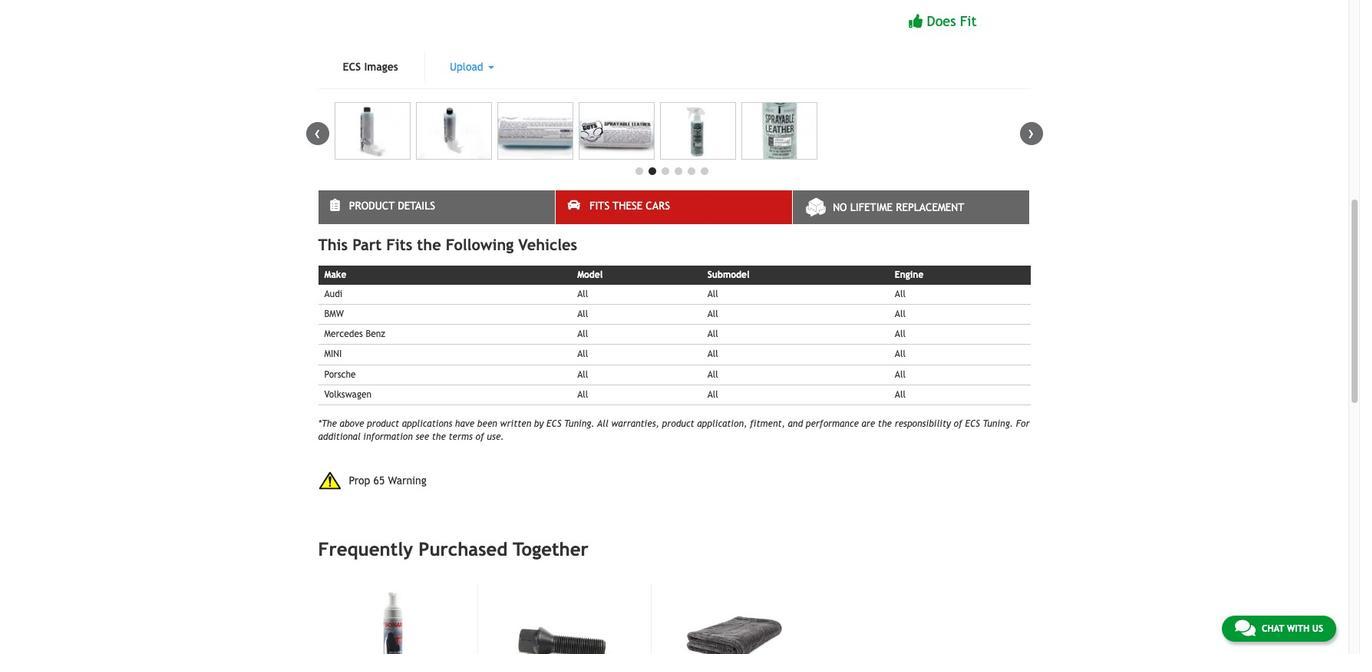 Task type: locate. For each thing, give the bounding box(es) containing it.
65
[[374, 475, 385, 487]]

images
[[364, 61, 399, 73]]

1 vertical spatial fits
[[386, 236, 413, 253]]

upload
[[450, 61, 487, 73]]

ecs right responsibility
[[966, 418, 981, 429]]

applications
[[402, 418, 453, 429]]

these
[[613, 200, 643, 212]]

2 es#2619031 - spi10316 - leather cleaner & conditioner - 16 oz - easily wipe away contaminants without harming your leather with this ph balanced cleaner and conditioner - chemical guys - audi bmw volkswagen mercedes benz mini porsche image from the left
[[416, 102, 492, 160]]

of down been
[[476, 432, 484, 442]]

1 horizontal spatial product
[[662, 418, 695, 429]]

4 es#2619031 - spi10316 - leather cleaner & conditioner - 16 oz - easily wipe away contaminants without harming your leather with this ph balanced cleaner and conditioner - chemical guys - audi bmw volkswagen mercedes benz mini porsche image from the left
[[579, 102, 655, 160]]

ecs right by
[[547, 418, 562, 429]]

fits right part
[[386, 236, 413, 253]]

0 vertical spatial of
[[954, 418, 963, 429]]

prop 65 warning image
[[318, 472, 341, 490]]

thumbs up image
[[909, 14, 923, 28]]

all inside *the above product applications have been written by                 ecs tuning. all warranties, product application, fitment,                 and performance are the responsibility of ecs tuning.                 for additional information see the terms of use.
[[598, 418, 609, 429]]

2 vertical spatial the
[[432, 432, 446, 442]]

bmw
[[324, 309, 344, 320]]

2 horizontal spatial ecs
[[966, 418, 981, 429]]

of right responsibility
[[954, 418, 963, 429]]

the
[[417, 236, 441, 253], [878, 418, 892, 429], [432, 432, 446, 442]]

all
[[578, 289, 589, 299], [708, 289, 719, 299], [895, 289, 906, 299], [578, 309, 589, 320], [708, 309, 719, 320], [895, 309, 906, 320], [578, 329, 589, 340], [708, 329, 719, 340], [895, 329, 906, 340], [578, 349, 589, 360], [708, 349, 719, 360], [895, 349, 906, 360], [578, 369, 589, 380], [708, 369, 719, 380], [895, 369, 906, 380], [578, 389, 589, 400], [708, 389, 719, 400], [895, 389, 906, 400], [598, 418, 609, 429]]

lifetime
[[851, 201, 893, 213]]

es#2619031 - spi10316 - leather cleaner & conditioner - 16 oz - easily wipe away contaminants without harming your leather with this ph balanced cleaner and conditioner - chemical guys - audi bmw volkswagen mercedes benz mini porsche image
[[334, 102, 411, 160], [416, 102, 492, 160], [497, 102, 574, 160], [579, 102, 655, 160], [660, 102, 736, 160], [742, 102, 818, 160]]

above
[[340, 418, 364, 429]]

application,
[[698, 418, 748, 429]]

the right are
[[878, 418, 892, 429]]

are
[[862, 418, 876, 429]]

0 vertical spatial fits
[[590, 200, 610, 212]]

‹ link
[[306, 122, 329, 145]]

submodel
[[708, 269, 750, 280]]

does
[[927, 13, 957, 29]]

with
[[1288, 624, 1310, 634]]

purchased
[[419, 538, 508, 560]]

use.
[[487, 432, 504, 442]]

written
[[500, 418, 532, 429]]

product
[[367, 418, 399, 429], [662, 418, 695, 429]]

tuning. right by
[[565, 418, 595, 429]]

chat with us
[[1263, 624, 1324, 634]]

ecs images link
[[318, 51, 423, 82]]

part
[[353, 236, 382, 253]]

us
[[1313, 624, 1324, 634]]

0 horizontal spatial product
[[367, 418, 399, 429]]

1 es#2619031 - spi10316 - leather cleaner & conditioner - 16 oz - easily wipe away contaminants without harming your leather with this ph balanced cleaner and conditioner - chemical guys - audi bmw volkswagen mercedes benz mini porsche image from the left
[[334, 102, 411, 160]]

performance
[[806, 418, 859, 429]]

replacement
[[896, 201, 965, 213]]

1 horizontal spatial of
[[954, 418, 963, 429]]

1 tuning. from the left
[[565, 418, 595, 429]]

0 horizontal spatial tuning.
[[565, 418, 595, 429]]

tuning. left the 'for'
[[983, 418, 1014, 429]]

this
[[318, 236, 348, 253]]

fits left these
[[590, 200, 610, 212]]

›
[[1029, 122, 1035, 143]]

frequently purchased together
[[318, 538, 589, 560]]

1 horizontal spatial tuning.
[[983, 418, 1014, 429]]

ecs
[[343, 61, 361, 73], [547, 418, 562, 429], [966, 418, 981, 429]]

fits these cars
[[590, 200, 670, 212]]

tuning.
[[565, 418, 595, 429], [983, 418, 1014, 429]]

product details
[[349, 200, 436, 212]]

product right warranties,
[[662, 418, 695, 429]]

of
[[954, 418, 963, 429], [476, 432, 484, 442]]

the down product details link
[[417, 236, 441, 253]]

6 es#2619031 - spi10316 - leather cleaner & conditioner - 16 oz - easily wipe away contaminants without harming your leather with this ph balanced cleaner and conditioner - chemical guys - audi bmw volkswagen mercedes benz mini porsche image from the left
[[742, 102, 818, 160]]

see
[[416, 432, 429, 442]]

warning
[[388, 475, 427, 487]]

chat
[[1263, 624, 1285, 634]]

product up information
[[367, 418, 399, 429]]

0 horizontal spatial fits
[[386, 236, 413, 253]]

upload button
[[425, 51, 519, 82]]

have
[[455, 418, 475, 429]]

0 horizontal spatial of
[[476, 432, 484, 442]]

prop 65 warning
[[349, 475, 427, 487]]

2 tuning. from the left
[[983, 418, 1014, 429]]

the right "see"
[[432, 432, 446, 442]]

fits
[[590, 200, 610, 212], [386, 236, 413, 253]]

ecs left images
[[343, 61, 361, 73]]

1 vertical spatial of
[[476, 432, 484, 442]]



Task type: vqa. For each thing, say whether or not it's contained in the screenshot.
are
yes



Task type: describe. For each thing, give the bounding box(es) containing it.
does fit
[[927, 13, 977, 29]]

no
[[833, 201, 848, 213]]

1 horizontal spatial ecs
[[547, 418, 562, 429]]

responsibility
[[895, 418, 952, 429]]

frequently
[[318, 538, 413, 560]]

0 horizontal spatial ecs
[[343, 61, 361, 73]]

been
[[478, 418, 498, 429]]

sonax upholstery & alcantara cleaner - 250ml image
[[319, 584, 460, 654]]

extra-large pfm edgeless drying towel - griot's garage image
[[667, 584, 808, 654]]

comments image
[[1236, 619, 1256, 637]]

fitment,
[[750, 418, 786, 429]]

mercedes benz
[[324, 329, 386, 340]]

terms
[[449, 432, 473, 442]]

model
[[578, 269, 603, 280]]

product
[[349, 200, 395, 212]]

details
[[398, 200, 436, 212]]

for
[[1017, 418, 1030, 429]]

1 horizontal spatial fits
[[590, 200, 610, 212]]

mercedes
[[324, 329, 363, 340]]

› link
[[1020, 122, 1043, 145]]

engine
[[895, 269, 924, 280]]

*the
[[318, 418, 337, 429]]

product details link
[[318, 190, 555, 224]]

ecs images
[[343, 61, 399, 73]]

1 product from the left
[[367, 418, 399, 429]]

and
[[788, 418, 803, 429]]

cars
[[646, 200, 670, 212]]

5 es#2619031 - spi10316 - leather cleaner & conditioner - 16 oz - easily wipe away contaminants without harming your leather with this ph balanced cleaner and conditioner - chemical guys - audi bmw volkswagen mercedes benz mini porsche image from the left
[[660, 102, 736, 160]]

‹
[[315, 122, 321, 143]]

vehicles
[[519, 236, 578, 253]]

audi
[[324, 289, 343, 299]]

fit
[[961, 13, 977, 29]]

by
[[534, 418, 544, 429]]

3 es#2619031 - spi10316 - leather cleaner & conditioner - 16 oz - easily wipe away contaminants without harming your leather with this ph balanced cleaner and conditioner - chemical guys - audi bmw volkswagen mercedes benz mini porsche image from the left
[[497, 102, 574, 160]]

prop
[[349, 475, 370, 487]]

this part fits the following vehicles
[[318, 236, 578, 253]]

information
[[364, 432, 413, 442]]

benz
[[366, 329, 386, 340]]

fits these cars link
[[556, 190, 793, 224]]

mini
[[324, 349, 342, 360]]

chat with us link
[[1223, 616, 1337, 642]]

*the above product applications have been written by                 ecs tuning. all warranties, product application, fitment,                 and performance are the responsibility of ecs tuning.                 for additional information see the terms of use.
[[318, 418, 1030, 442]]

make
[[324, 269, 347, 280]]

volkswagen
[[324, 389, 372, 400]]

following
[[446, 236, 514, 253]]

additional
[[318, 432, 361, 442]]

0 vertical spatial the
[[417, 236, 441, 253]]

1 vertical spatial the
[[878, 418, 892, 429]]

no lifetime replacement link
[[793, 190, 1030, 224]]

porsche
[[324, 369, 356, 380]]

warranties,
[[612, 418, 660, 429]]

together
[[513, 538, 589, 560]]

conical seat wheel bolt - 14x1.5x38mm - priced each image
[[493, 584, 634, 654]]

no lifetime replacement
[[833, 201, 965, 213]]

2 product from the left
[[662, 418, 695, 429]]



